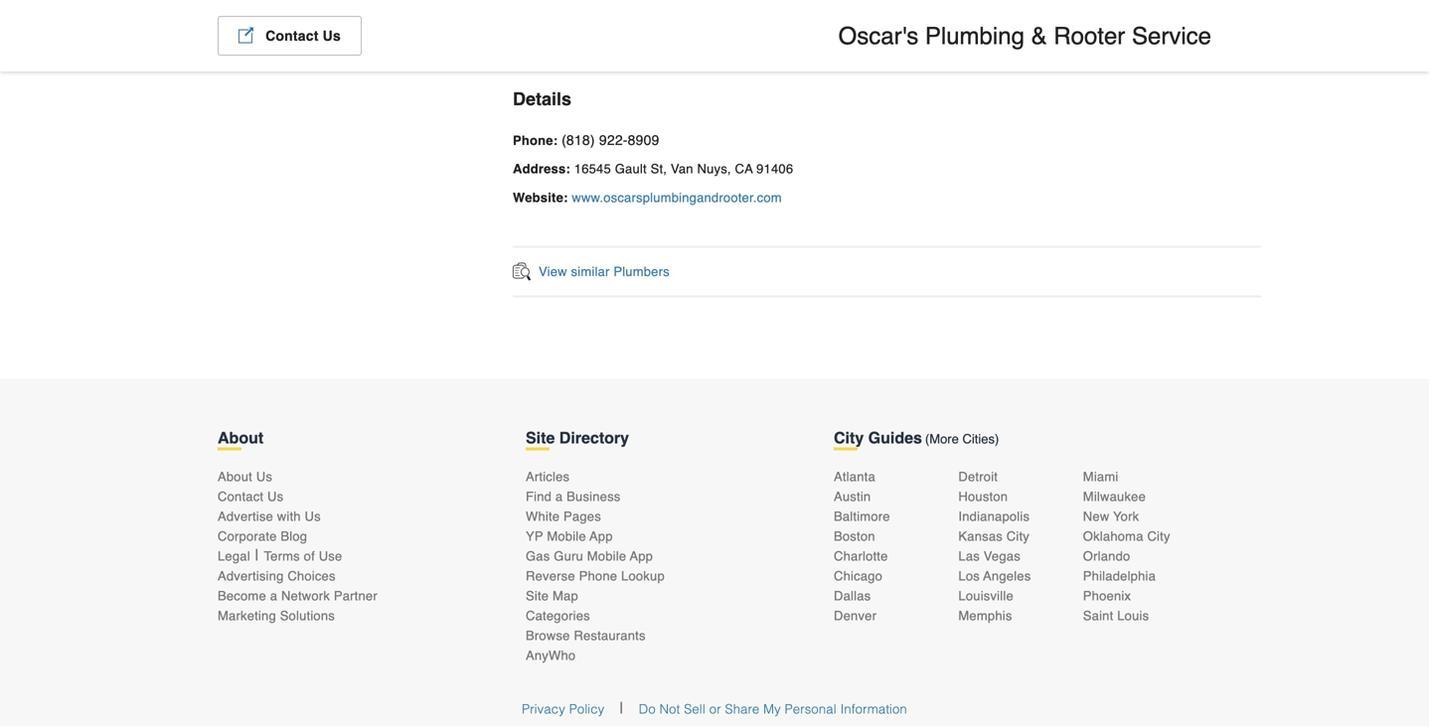 Task type: describe. For each thing, give the bounding box(es) containing it.
detroit link
[[958, 467, 1083, 487]]

contact inside about us contact us advertise with us corporate blog legal | terms of use advertising choices become a network partner marketing solutions
[[218, 489, 264, 504]]

kansas
[[958, 529, 1003, 544]]

phone
[[579, 569, 617, 584]]

city guides (more cities)
[[834, 429, 999, 447]]

lookup
[[621, 569, 665, 584]]

(more
[[925, 432, 959, 447]]

details
[[513, 89, 571, 109]]

anywho
[[526, 648, 576, 663]]

(818)
[[562, 132, 595, 148]]

white pages link
[[526, 507, 729, 527]]

address: 16545 gault st, van nuys, ca 91406
[[513, 161, 793, 176]]

phone: (818) 922-8909
[[513, 132, 659, 148]]

us inside contact us link
[[323, 28, 341, 44]]

become
[[218, 589, 266, 604]]

similar
[[571, 264, 610, 279]]

find
[[526, 489, 552, 504]]

charlotte
[[834, 549, 888, 564]]

pages
[[564, 509, 601, 524]]

phoenix link
[[1083, 586, 1208, 606]]

1 contact us link from the top
[[218, 16, 362, 56]]

not
[[659, 702, 680, 717]]

denver link
[[834, 606, 958, 626]]

st,
[[651, 161, 667, 176]]

a inside articles find a business white pages yp mobile app gas guru mobile app reverse phone lookup site map categories browse restaurants anywho
[[555, 489, 563, 504]]

privacy policy link
[[522, 702, 605, 717]]

charlotte link
[[834, 547, 958, 566]]

share
[[725, 702, 760, 717]]

city inside detroit houston indianapolis kansas city las vegas los angeles louisville memphis
[[1006, 529, 1030, 544]]

address:
[[513, 161, 570, 176]]

new
[[1083, 509, 1109, 524]]

website: www.oscarsplumbingandrooter.com
[[513, 190, 782, 205]]

view similar plumbers link
[[513, 263, 1261, 281]]

business
[[567, 489, 621, 504]]

choices
[[288, 569, 336, 584]]

0 vertical spatial contact
[[265, 28, 319, 44]]

milwaukee link
[[1083, 487, 1208, 507]]

about for about
[[218, 429, 264, 447]]

0 horizontal spatial mobile
[[547, 529, 586, 544]]

categories link
[[526, 606, 729, 626]]

orlando link
[[1083, 547, 1208, 566]]

los
[[958, 569, 980, 584]]

yp mobile app link
[[526, 527, 729, 547]]

austin
[[834, 489, 871, 504]]

chicago
[[834, 569, 883, 584]]

map
[[553, 589, 578, 604]]

ca
[[735, 161, 753, 176]]

las
[[958, 549, 980, 564]]

miami link
[[1083, 467, 1208, 487]]

terms of use link
[[264, 549, 342, 564]]

terms
[[264, 549, 300, 564]]

guides
[[868, 429, 922, 447]]

detroit
[[958, 469, 998, 484]]

1 vertical spatial app
[[630, 549, 653, 564]]

or
[[709, 702, 721, 717]]

phone:
[[513, 133, 558, 148]]

view similar plumbers
[[539, 264, 670, 279]]

baltimore
[[834, 509, 890, 524]]

corporate blog link
[[218, 527, 421, 547]]

atlanta austin baltimore boston charlotte chicago dallas denver
[[834, 469, 890, 624]]

guru
[[554, 549, 583, 564]]

marketing solutions link
[[218, 606, 421, 626]]

solutions
[[280, 609, 335, 624]]

gas guru mobile app link
[[526, 547, 729, 566]]

0 horizontal spatial city
[[834, 429, 864, 447]]

privacy policy
[[522, 702, 605, 717]]

find a business link
[[526, 487, 729, 507]]

oscar's
[[838, 22, 918, 49]]

oklahoma
[[1083, 529, 1144, 544]]

network
[[281, 589, 330, 604]]

0 horizontal spatial app
[[590, 529, 613, 544]]

1 vertical spatial mobile
[[587, 549, 626, 564]]

site inside articles find a business white pages yp mobile app gas guru mobile app reverse phone lookup site map categories browse restaurants anywho
[[526, 589, 549, 604]]

do not sell or share my personal information
[[639, 702, 907, 717]]

city inside miami milwaukee new york oklahoma city orlando philadelphia phoenix saint louis
[[1147, 529, 1170, 544]]

2 contact us link from the top
[[218, 487, 421, 507]]

houston link
[[958, 487, 1083, 507]]

use
[[319, 549, 342, 564]]

los angeles link
[[958, 566, 1083, 586]]

miami milwaukee new york oklahoma city orlando philadelphia phoenix saint louis
[[1083, 469, 1170, 624]]

memphis
[[958, 609, 1012, 624]]

yp
[[526, 529, 543, 544]]

las vegas link
[[958, 547, 1083, 566]]

restaurants
[[574, 629, 646, 643]]

louisville
[[958, 589, 1014, 604]]

website:
[[513, 190, 568, 205]]



Task type: locate. For each thing, give the bounding box(es) containing it.
advertising
[[218, 569, 284, 584]]

milwaukee
[[1083, 489, 1146, 504]]

memphis link
[[958, 606, 1083, 626]]

1 horizontal spatial a
[[555, 489, 563, 504]]

1 about from the top
[[218, 429, 264, 447]]

1 horizontal spatial |
[[620, 699, 624, 717]]

1 vertical spatial |
[[620, 699, 624, 717]]

0 vertical spatial site
[[526, 429, 555, 447]]

site
[[526, 429, 555, 447], [526, 589, 549, 604]]

| left do
[[620, 699, 624, 717]]

blog
[[281, 529, 307, 544]]

city down new york "link" on the bottom of the page
[[1147, 529, 1170, 544]]

kansas city link
[[958, 527, 1083, 547]]

city up atlanta
[[834, 429, 864, 447]]

legal link
[[218, 549, 250, 564]]

| inside about us contact us advertise with us corporate blog legal | terms of use advertising choices become a network partner marketing solutions
[[255, 546, 259, 564]]

www.oscarsplumbingandrooter.com
[[572, 190, 782, 205]]

site directory
[[526, 429, 629, 447]]

privacy
[[522, 702, 565, 717]]

91406
[[756, 161, 793, 176]]

white
[[526, 509, 560, 524]]

mobile up guru on the bottom left of the page
[[547, 529, 586, 544]]

advertise
[[218, 509, 273, 524]]

a right find
[[555, 489, 563, 504]]

2 horizontal spatial city
[[1147, 529, 1170, 544]]

angeles
[[983, 569, 1031, 584]]

browse restaurants link
[[526, 626, 729, 646]]

houston
[[958, 489, 1008, 504]]

1 vertical spatial contact us link
[[218, 487, 421, 507]]

contact
[[265, 28, 319, 44], [218, 489, 264, 504]]

saint
[[1083, 609, 1113, 624]]

browse
[[526, 629, 570, 643]]

denver
[[834, 609, 877, 624]]

legal
[[218, 549, 250, 564]]

1 horizontal spatial contact
[[265, 28, 319, 44]]

0 vertical spatial |
[[255, 546, 259, 564]]

city up las vegas link
[[1006, 529, 1030, 544]]

0 vertical spatial about
[[218, 429, 264, 447]]

|
[[255, 546, 259, 564], [620, 699, 624, 717]]

0 vertical spatial app
[[590, 529, 613, 544]]

2 about from the top
[[218, 469, 252, 484]]

about us contact us advertise with us corporate blog legal | terms of use advertising choices become a network partner marketing solutions
[[218, 469, 378, 624]]

detroit houston indianapolis kansas city las vegas los angeles louisville memphis
[[958, 469, 1031, 624]]

indianapolis
[[958, 509, 1030, 524]]

gas
[[526, 549, 550, 564]]

0 horizontal spatial contact
[[218, 489, 264, 504]]

about for about us contact us advertise with us corporate blog legal | terms of use advertising choices become a network partner marketing solutions
[[218, 469, 252, 484]]

philadelphia
[[1083, 569, 1156, 584]]

0 horizontal spatial |
[[255, 546, 259, 564]]

about inside about us contact us advertise with us corporate blog legal | terms of use advertising choices become a network partner marketing solutions
[[218, 469, 252, 484]]

anywho link
[[526, 646, 729, 666]]

reverse phone lookup link
[[526, 566, 729, 586]]

922-
[[599, 132, 628, 148]]

app down pages
[[590, 529, 613, 544]]

view
[[539, 264, 567, 279]]

articles link
[[526, 467, 729, 487]]

reverse
[[526, 569, 575, 584]]

&
[[1031, 22, 1047, 49]]

indianapolis link
[[958, 507, 1083, 527]]

mobile
[[547, 529, 586, 544], [587, 549, 626, 564]]

boston link
[[834, 527, 958, 547]]

become a network partner link
[[218, 586, 421, 606]]

www.oscarsplumbingandrooter.com link
[[572, 190, 782, 205]]

information
[[840, 702, 907, 717]]

app up lookup
[[630, 549, 653, 564]]

orlando
[[1083, 549, 1130, 564]]

directory
[[559, 429, 629, 447]]

plumbers
[[613, 264, 670, 279]]

| down corporate
[[255, 546, 259, 564]]

chicago link
[[834, 566, 958, 586]]

1 horizontal spatial city
[[1006, 529, 1030, 544]]

oscar's plumbing & rooter service
[[838, 22, 1211, 49]]

0 vertical spatial mobile
[[547, 529, 586, 544]]

boston
[[834, 529, 875, 544]]

1 vertical spatial site
[[526, 589, 549, 604]]

louisville link
[[958, 586, 1083, 606]]

site up the articles in the left of the page
[[526, 429, 555, 447]]

0 horizontal spatial a
[[270, 589, 277, 604]]

austin link
[[834, 487, 958, 507]]

oklahoma city link
[[1083, 527, 1208, 547]]

2 site from the top
[[526, 589, 549, 604]]

dallas
[[834, 589, 871, 604]]

saint louis link
[[1083, 606, 1208, 626]]

partner
[[334, 589, 378, 604]]

1 vertical spatial contact
[[218, 489, 264, 504]]

york
[[1113, 509, 1139, 524]]

dallas link
[[834, 586, 958, 606]]

1 vertical spatial about
[[218, 469, 252, 484]]

categories
[[526, 609, 590, 624]]

contact us
[[265, 28, 341, 44]]

site down reverse
[[526, 589, 549, 604]]

1 site from the top
[[526, 429, 555, 447]]

cities)
[[962, 432, 999, 447]]

1 horizontal spatial app
[[630, 549, 653, 564]]

a down advertising
[[270, 589, 277, 604]]

van
[[671, 161, 693, 176]]

with
[[277, 509, 301, 524]]

philadelphia link
[[1083, 566, 1208, 586]]

atlanta
[[834, 469, 875, 484]]

1 horizontal spatial mobile
[[587, 549, 626, 564]]

policy
[[569, 702, 605, 717]]

baltimore link
[[834, 507, 958, 527]]

do not sell or share my personal information link
[[639, 702, 907, 717]]

mobile up phone
[[587, 549, 626, 564]]

0 vertical spatial contact us link
[[218, 16, 362, 56]]

marketing
[[218, 609, 276, 624]]

vegas
[[984, 549, 1021, 564]]

phoenix
[[1083, 589, 1131, 604]]

sell
[[684, 702, 706, 717]]

a
[[555, 489, 563, 504], [270, 589, 277, 604]]

of
[[304, 549, 315, 564]]

a inside about us contact us advertise with us corporate blog legal | terms of use advertising choices become a network partner marketing solutions
[[270, 589, 277, 604]]

about us link
[[218, 467, 421, 487]]

1 vertical spatial a
[[270, 589, 277, 604]]

do
[[639, 702, 656, 717]]

16545
[[574, 161, 611, 176]]

0 vertical spatial a
[[555, 489, 563, 504]]

corporate
[[218, 529, 277, 544]]



Task type: vqa. For each thing, say whether or not it's contained in the screenshot.
"Salads"
no



